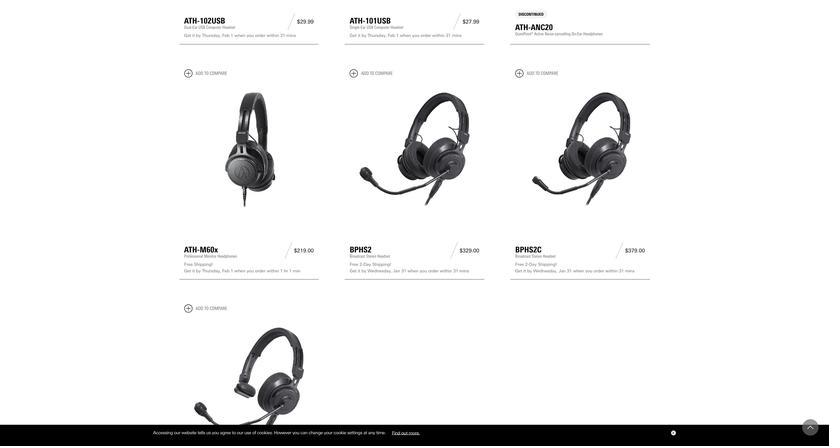 Task type: describe. For each thing, give the bounding box(es) containing it.
2 for bphs2
[[360, 262, 362, 267]]

thursday, for 101usb
[[368, 33, 387, 38]]

tells
[[198, 430, 205, 435]]

ath-102usb dual-ear usb computer headset
[[184, 16, 235, 30]]

stereo for bphs2c
[[532, 254, 542, 259]]

thursday, inside 'free shipping! get it by thursday, feb 1 when you order within 1 hr 1 min'
[[202, 268, 221, 273]]

within inside 'free shipping! get it by thursday, feb 1 when you order within 1 hr 1 min'
[[267, 268, 279, 273]]

monitor
[[204, 254, 217, 259]]

quietpoint®
[[516, 31, 534, 36]]

out
[[402, 430, 408, 435]]

- for bphs2c
[[528, 262, 530, 267]]

headset inside bphs2 broadcast stereo headset
[[378, 254, 390, 259]]

divider line image for bphs2
[[449, 242, 460, 259]]

ath-anc20 quietpoint® active noise-cancelling on-ear headphones
[[516, 23, 603, 36]]

add to compare button for bphs2
[[350, 69, 393, 77]]

any
[[369, 430, 375, 435]]

cross image
[[672, 432, 675, 434]]

hr
[[284, 268, 288, 273]]

professional
[[184, 254, 203, 259]]

ath-m60x professional monitor headphones
[[184, 245, 237, 259]]

bphs2 image
[[350, 83, 480, 212]]

jan for bphs2c
[[559, 268, 566, 273]]

add to compare for bphs2c
[[527, 71, 559, 76]]

get down single-
[[350, 33, 357, 38]]

day for bphs2
[[364, 262, 372, 267]]

by down the ath-102usb dual-ear usb computer headset
[[196, 33, 201, 38]]

get down the dual-
[[184, 33, 191, 38]]

m60x
[[200, 245, 218, 255]]

compare for ath-m60x
[[210, 71, 227, 76]]

single-
[[350, 25, 361, 30]]

computer for 101usb
[[375, 25, 390, 30]]

feb inside 'free shipping! get it by thursday, feb 1 when you order within 1 hr 1 min'
[[222, 268, 230, 273]]

free for bphs2
[[350, 262, 359, 267]]

cancelling
[[555, 31, 571, 36]]

ear for 101usb
[[361, 25, 366, 30]]

divider line image for ath-m60x
[[283, 242, 294, 259]]

min
[[293, 268, 301, 273]]

it down the bphs2c
[[524, 268, 526, 273]]

2 our from the left
[[237, 430, 243, 435]]

$379.00
[[626, 247, 646, 254]]

website
[[182, 430, 197, 435]]

it down single-
[[358, 33, 361, 38]]

thursday, for 102usb
[[202, 33, 221, 38]]

find out more. link
[[387, 428, 425, 438]]

- for bphs2
[[362, 262, 364, 267]]

bphs2 broadcast stereo headset
[[350, 245, 390, 259]]

computer for 102usb
[[206, 25, 222, 30]]

add to compare for bphs2
[[362, 71, 393, 76]]

compare for bphs2
[[376, 71, 393, 76]]

get inside 'free shipping! get it by thursday, feb 1 when you order within 1 hr 1 min'
[[184, 268, 191, 273]]

ath-101usb single-ear usb computer headset
[[350, 16, 404, 30]]

free 2 -day shipping! get it by wednesday, jan 31 when you order within 31 mins for bphs2c
[[516, 262, 635, 273]]

divider line image for bphs2c
[[614, 242, 626, 259]]

feb for ath-102usb
[[222, 33, 230, 38]]

add to compare for ath-m60x
[[196, 71, 227, 76]]

use
[[245, 430, 251, 435]]

add to compare button for ath-
[[184, 69, 227, 77]]

broadcast for bphs2c
[[516, 254, 531, 259]]

headphones inside 'ath-anc20 quietpoint® active noise-cancelling on-ear headphones'
[[584, 31, 603, 36]]

it down bphs2
[[358, 268, 361, 273]]

get down the bphs2c
[[516, 268, 523, 273]]

by down bphs2c broadcast stereo headset
[[528, 268, 532, 273]]

add for ath-
[[196, 71, 203, 76]]

bphs2
[[350, 245, 372, 255]]

ath- for 102usb
[[184, 16, 200, 26]]

accessing
[[153, 430, 173, 435]]

get it by thursday, feb 1 when you order within 31 mins for 102usb
[[184, 33, 296, 38]]

get it by thursday, feb 1 when you order within 31 mins for 101usb
[[350, 33, 462, 38]]

1 our from the left
[[174, 430, 181, 435]]

ath- for 101usb
[[350, 16, 366, 26]]

it inside 'free shipping! get it by thursday, feb 1 when you order within 1 hr 1 min'
[[192, 268, 195, 273]]

day for bphs2c
[[530, 262, 537, 267]]

us
[[206, 430, 211, 435]]

$29.99
[[297, 19, 314, 25]]

anc20
[[531, 23, 553, 32]]

when inside 'free shipping! get it by thursday, feb 1 when you order within 1 hr 1 min'
[[235, 268, 246, 273]]



Task type: vqa. For each thing, say whether or not it's contained in the screenshot.
leftmost 'Microphones'
no



Task type: locate. For each thing, give the bounding box(es) containing it.
mins
[[287, 33, 296, 38], [452, 33, 462, 38], [460, 268, 470, 273], [626, 268, 635, 273]]

$27.99
[[463, 19, 480, 25]]

of
[[253, 430, 256, 435]]

1 horizontal spatial -
[[528, 262, 530, 267]]

ath- inside 'ath-anc20 quietpoint® active noise-cancelling on-ear headphones'
[[516, 23, 531, 32]]

headphones right on-
[[584, 31, 603, 36]]

usb for 101usb
[[367, 25, 374, 30]]

thursday, down ath-101usb single-ear usb computer headset
[[368, 33, 387, 38]]

1 - from the left
[[362, 262, 364, 267]]

free down bphs2
[[350, 262, 359, 267]]

0 horizontal spatial free 2 -day shipping! get it by wednesday, jan 31 when you order within 31 mins
[[350, 262, 470, 273]]

broadcast
[[350, 254, 366, 259], [516, 254, 531, 259]]

0 vertical spatial headphones
[[584, 31, 603, 36]]

2 horizontal spatial free
[[516, 262, 524, 267]]

1 broadcast from the left
[[350, 254, 366, 259]]

usb right single-
[[367, 25, 374, 30]]

day down bphs2c broadcast stereo headset
[[530, 262, 537, 267]]

dual-
[[184, 25, 193, 30]]

3 free from the left
[[516, 262, 524, 267]]

1 horizontal spatial ear
[[361, 25, 366, 30]]

- down bphs2c broadcast stereo headset
[[528, 262, 530, 267]]

0 horizontal spatial headphones
[[218, 254, 237, 259]]

wednesday, down bphs2c broadcast stereo headset
[[534, 268, 558, 273]]

1 horizontal spatial jan
[[559, 268, 566, 273]]

get
[[184, 33, 191, 38], [350, 33, 357, 38], [184, 268, 191, 273], [350, 268, 357, 273], [516, 268, 523, 273]]

2 for bphs2c
[[526, 262, 528, 267]]

usb inside the ath-102usb dual-ear usb computer headset
[[199, 25, 205, 30]]

get it by thursday, feb 1 when you order within 31 mins
[[184, 33, 296, 38], [350, 33, 462, 38]]

1 2 from the left
[[360, 262, 362, 267]]

1 horizontal spatial broadcast
[[516, 254, 531, 259]]

1 down the ath-102usb dual-ear usb computer headset
[[231, 33, 233, 38]]

2 horizontal spatial ear
[[578, 31, 583, 36]]

2 free 2 -day shipping! get it by wednesday, jan 31 when you order within 31 mins from the left
[[516, 262, 635, 273]]

discontinued
[[519, 12, 544, 17]]

cookies.
[[257, 430, 273, 435]]

headset inside the ath-102usb dual-ear usb computer headset
[[223, 25, 235, 30]]

shipping! inside 'free shipping! get it by thursday, feb 1 when you order within 1 hr 1 min'
[[194, 262, 213, 267]]

wednesday, down bphs2 broadcast stereo headset
[[368, 268, 392, 273]]

stereo
[[367, 254, 377, 259], [532, 254, 542, 259]]

1 shipping! from the left
[[194, 262, 213, 267]]

wednesday, for bphs2c
[[534, 268, 558, 273]]

-
[[362, 262, 364, 267], [528, 262, 530, 267]]

free 2 -day shipping! get it by wednesday, jan 31 when you order within 31 mins
[[350, 262, 470, 273], [516, 262, 635, 273]]

to for bphs2c
[[536, 71, 540, 76]]

however
[[274, 430, 292, 435]]

0 horizontal spatial -
[[362, 262, 364, 267]]

order
[[255, 33, 266, 38], [421, 33, 431, 38], [255, 268, 266, 273], [429, 268, 439, 273], [594, 268, 605, 273]]

usb
[[199, 25, 205, 30], [367, 25, 374, 30]]

1 day from the left
[[364, 262, 372, 267]]

computer inside ath-101usb single-ear usb computer headset
[[375, 25, 390, 30]]

get down bphs2
[[350, 268, 357, 273]]

headphones right the monitor on the left bottom
[[218, 254, 237, 259]]

add to compare button
[[184, 69, 227, 77], [350, 69, 393, 77], [516, 69, 559, 77], [184, 305, 227, 313]]

free down professional
[[184, 262, 193, 267]]

1
[[231, 33, 233, 38], [397, 33, 399, 38], [231, 268, 233, 273], [281, 268, 283, 273], [290, 268, 292, 273]]

free shipping! get it by thursday, feb 1 when you order within 1 hr 1 min
[[184, 262, 301, 273]]

by down ath-101usb single-ear usb computer headset
[[362, 33, 367, 38]]

shipping!
[[194, 262, 213, 267], [373, 262, 392, 267], [538, 262, 557, 267]]

1 left hr
[[281, 268, 283, 273]]

0 horizontal spatial jan
[[393, 268, 401, 273]]

get it by thursday, feb 1 when you order within 31 mins down 101usb
[[350, 33, 462, 38]]

- down bphs2 broadcast stereo headset
[[362, 262, 364, 267]]

broadcast inside bphs2c broadcast stereo headset
[[516, 254, 531, 259]]

your
[[324, 430, 333, 435]]

divider line image for ath-102usb
[[286, 14, 297, 30]]

1 usb from the left
[[199, 25, 205, 30]]

you
[[247, 33, 254, 38], [413, 33, 420, 38], [247, 268, 254, 273], [420, 268, 427, 273], [586, 268, 593, 273], [212, 430, 219, 435], [293, 430, 300, 435]]

2 wednesday, from the left
[[534, 268, 558, 273]]

0 horizontal spatial broadcast
[[350, 254, 366, 259]]

2 - from the left
[[528, 262, 530, 267]]

0 horizontal spatial shipping!
[[194, 262, 213, 267]]

1 horizontal spatial our
[[237, 430, 243, 435]]

1 horizontal spatial computer
[[375, 25, 390, 30]]

2 usb from the left
[[367, 25, 374, 30]]

1 horizontal spatial free
[[350, 262, 359, 267]]

stereo inside bphs2c broadcast stereo headset
[[532, 254, 542, 259]]

bphs2c broadcast stereo headset
[[516, 245, 556, 259]]

stereo for bphs2
[[367, 254, 377, 259]]

wednesday,
[[368, 268, 392, 273], [534, 268, 558, 273]]

cookie
[[334, 430, 347, 435]]

day down bphs2 broadcast stereo headset
[[364, 262, 372, 267]]

2 2 from the left
[[526, 262, 528, 267]]

to for ath-
[[204, 71, 209, 76]]

2 get it by thursday, feb 1 when you order within 31 mins from the left
[[350, 33, 462, 38]]

by down professional
[[196, 268, 201, 273]]

it down professional
[[192, 268, 195, 273]]

noise-
[[545, 31, 555, 36]]

ath- inside the ath-102usb dual-ear usb computer headset
[[184, 16, 200, 26]]

$219.00
[[294, 247, 314, 254]]

1 horizontal spatial headphones
[[584, 31, 603, 36]]

more.
[[409, 430, 420, 435]]

0 horizontal spatial stereo
[[367, 254, 377, 259]]

computer
[[206, 25, 222, 30], [375, 25, 390, 30]]

on-
[[572, 31, 578, 36]]

0 horizontal spatial ear
[[193, 25, 198, 30]]

compare
[[210, 71, 227, 76], [376, 71, 393, 76], [541, 71, 559, 76], [210, 306, 227, 311]]

add
[[196, 71, 203, 76], [362, 71, 369, 76], [527, 71, 535, 76], [196, 306, 203, 311]]

headset
[[223, 25, 235, 30], [391, 25, 404, 30], [378, 254, 390, 259], [543, 254, 556, 259]]

2
[[360, 262, 362, 267], [526, 262, 528, 267]]

1 down ath-101usb single-ear usb computer headset
[[397, 33, 399, 38]]

feb down 102usb
[[222, 33, 230, 38]]

1 horizontal spatial 2
[[526, 262, 528, 267]]

ear inside the ath-102usb dual-ear usb computer headset
[[193, 25, 198, 30]]

add to compare button for bphs2c
[[516, 69, 559, 77]]

thursday, down the monitor on the left bottom
[[202, 268, 221, 273]]

day
[[364, 262, 372, 267], [530, 262, 537, 267]]

by down bphs2 broadcast stereo headset
[[362, 268, 367, 273]]

broadcast for bphs2
[[350, 254, 366, 259]]

computer right single-
[[375, 25, 390, 30]]

divider line image for ath-101usb
[[452, 14, 463, 30]]

stereo inside bphs2 broadcast stereo headset
[[367, 254, 377, 259]]

ear inside ath-101usb single-ear usb computer headset
[[361, 25, 366, 30]]

shipping! for bphs2
[[373, 262, 392, 267]]

1 horizontal spatial wednesday,
[[534, 268, 558, 273]]

1 down ath-m60x professional monitor headphones
[[231, 268, 233, 273]]

3 shipping! from the left
[[538, 262, 557, 267]]

shipping! for bphs2c
[[538, 262, 557, 267]]

broadcast inside bphs2 broadcast stereo headset
[[350, 254, 366, 259]]

ath m60x image
[[184, 83, 314, 212]]

free for bphs2c
[[516, 262, 524, 267]]

you inside 'free shipping! get it by thursday, feb 1 when you order within 1 hr 1 min'
[[247, 268, 254, 273]]

add for bphs2c
[[527, 71, 535, 76]]

usb inside ath-101usb single-ear usb computer headset
[[367, 25, 374, 30]]

it
[[192, 33, 195, 38], [358, 33, 361, 38], [192, 268, 195, 273], [358, 268, 361, 273], [524, 268, 526, 273]]

settings
[[348, 430, 363, 435]]

1 free 2 -day shipping! get it by wednesday, jan 31 when you order within 31 mins from the left
[[350, 262, 470, 273]]

2 free from the left
[[350, 262, 359, 267]]

to
[[204, 71, 209, 76], [370, 71, 375, 76], [536, 71, 540, 76], [204, 306, 209, 311], [232, 430, 236, 435]]

1 computer from the left
[[206, 25, 222, 30]]

within
[[267, 33, 279, 38], [433, 33, 445, 38], [267, 268, 279, 273], [440, 268, 453, 273], [606, 268, 618, 273]]

2 down bphs2
[[360, 262, 362, 267]]

free down the bphs2c
[[516, 262, 524, 267]]

2 shipping! from the left
[[373, 262, 392, 267]]

ath- inside ath-101usb single-ear usb computer headset
[[350, 16, 366, 26]]

0 horizontal spatial get it by thursday, feb 1 when you order within 31 mins
[[184, 33, 296, 38]]

1 wednesday, from the left
[[368, 268, 392, 273]]

feb down ath-m60x professional monitor headphones
[[222, 268, 230, 273]]

accessing our website tells us you agree to our use of cookies. however you can change your cookie settings at any time.
[[153, 430, 387, 435]]

ear for 102usb
[[193, 25, 198, 30]]

1 get it by thursday, feb 1 when you order within 31 mins from the left
[[184, 33, 296, 38]]

it down the dual-
[[192, 33, 195, 38]]

0 horizontal spatial computer
[[206, 25, 222, 30]]

bphs2c
[[516, 245, 542, 255]]

free
[[184, 262, 193, 267], [350, 262, 359, 267], [516, 262, 524, 267]]

$329.00
[[460, 247, 480, 254]]

change
[[309, 430, 323, 435]]

by
[[196, 33, 201, 38], [362, 33, 367, 38], [196, 268, 201, 273], [362, 268, 367, 273], [528, 268, 532, 273]]

102usb
[[200, 16, 225, 26]]

2 stereo from the left
[[532, 254, 542, 259]]

ear
[[193, 25, 198, 30], [361, 25, 366, 30], [578, 31, 583, 36]]

free inside 'free shipping! get it by thursday, feb 1 when you order within 1 hr 1 min'
[[184, 262, 193, 267]]

thursday, down the ath-102usb dual-ear usb computer headset
[[202, 33, 221, 38]]

1 horizontal spatial free 2 -day shipping! get it by wednesday, jan 31 when you order within 31 mins
[[516, 262, 635, 273]]

computer inside the ath-102usb dual-ear usb computer headset
[[206, 25, 222, 30]]

0 horizontal spatial usb
[[199, 25, 205, 30]]

ear inside 'ath-anc20 quietpoint® active noise-cancelling on-ear headphones'
[[578, 31, 583, 36]]

feb down ath-101usb single-ear usb computer headset
[[388, 33, 395, 38]]

add to compare
[[196, 71, 227, 76], [362, 71, 393, 76], [527, 71, 559, 76], [196, 306, 227, 311]]

2 computer from the left
[[375, 25, 390, 30]]

0 horizontal spatial our
[[174, 430, 181, 435]]

0 horizontal spatial wednesday,
[[368, 268, 392, 273]]

jan for bphs2
[[393, 268, 401, 273]]

ath- for anc20
[[516, 23, 531, 32]]

2 broadcast from the left
[[516, 254, 531, 259]]

divider line image
[[286, 14, 297, 30], [452, 14, 463, 30], [283, 242, 294, 259], [449, 242, 460, 259], [614, 242, 626, 259]]

headphones inside ath-m60x professional monitor headphones
[[218, 254, 237, 259]]

shipping! down the monitor on the left bottom
[[194, 262, 213, 267]]

our
[[174, 430, 181, 435], [237, 430, 243, 435]]

free for ath-
[[184, 262, 193, 267]]

when
[[235, 33, 246, 38], [400, 33, 411, 38], [235, 268, 246, 273], [408, 268, 419, 273], [574, 268, 585, 273]]

headphones
[[584, 31, 603, 36], [218, 254, 237, 259]]

jan
[[393, 268, 401, 273], [559, 268, 566, 273]]

1 horizontal spatial stereo
[[532, 254, 542, 259]]

31
[[281, 33, 285, 38], [446, 33, 451, 38], [402, 268, 407, 273], [454, 268, 459, 273], [567, 268, 572, 273], [620, 268, 624, 273]]

headset inside ath-101usb single-ear usb computer headset
[[391, 25, 404, 30]]

active
[[535, 31, 544, 36]]

shipping! down bphs2 broadcast stereo headset
[[373, 262, 392, 267]]

ath- inside ath-m60x professional monitor headphones
[[184, 245, 200, 255]]

1 horizontal spatial shipping!
[[373, 262, 392, 267]]

feb for ath-101usb
[[388, 33, 395, 38]]

feb
[[222, 33, 230, 38], [388, 33, 395, 38], [222, 268, 230, 273]]

2 jan from the left
[[559, 268, 566, 273]]

1 jan from the left
[[393, 268, 401, 273]]

2 down the bphs2c
[[526, 262, 528, 267]]

ath-
[[184, 16, 200, 26], [350, 16, 366, 26], [516, 23, 531, 32], [184, 245, 200, 255]]

101usb
[[366, 16, 391, 26]]

bphs2c image
[[516, 83, 646, 212]]

1 stereo from the left
[[367, 254, 377, 259]]

arrow up image
[[808, 425, 814, 430]]

our left use
[[237, 430, 243, 435]]

compare for bphs2c
[[541, 71, 559, 76]]

our left 'website'
[[174, 430, 181, 435]]

1 right hr
[[290, 268, 292, 273]]

usb right the dual-
[[199, 25, 205, 30]]

wednesday, for bphs2
[[368, 268, 392, 273]]

1 horizontal spatial day
[[530, 262, 537, 267]]

order inside 'free shipping! get it by thursday, feb 1 when you order within 1 hr 1 min'
[[255, 268, 266, 273]]

can
[[301, 430, 308, 435]]

free 2 -day shipping! get it by wednesday, jan 31 when you order within 31 mins for bphs2
[[350, 262, 470, 273]]

0 horizontal spatial 2
[[360, 262, 362, 267]]

at
[[364, 430, 367, 435]]

2 day from the left
[[530, 262, 537, 267]]

agree
[[220, 430, 231, 435]]

find
[[392, 430, 401, 435]]

find out more.
[[392, 430, 420, 435]]

thursday,
[[202, 33, 221, 38], [368, 33, 387, 38], [202, 268, 221, 273]]

get it by thursday, feb 1 when you order within 31 mins down 102usb
[[184, 33, 296, 38]]

1 horizontal spatial usb
[[367, 25, 374, 30]]

ath- for m60x
[[184, 245, 200, 255]]

to for bphs2
[[370, 71, 375, 76]]

headset inside bphs2c broadcast stereo headset
[[543, 254, 556, 259]]

1 free from the left
[[184, 262, 193, 267]]

time.
[[377, 430, 386, 435]]

1 horizontal spatial get it by thursday, feb 1 when you order within 31 mins
[[350, 33, 462, 38]]

computer right the dual-
[[206, 25, 222, 30]]

get down professional
[[184, 268, 191, 273]]

shipping! down bphs2c broadcast stereo headset
[[538, 262, 557, 267]]

0 horizontal spatial free
[[184, 262, 193, 267]]

by inside 'free shipping! get it by thursday, feb 1 when you order within 1 hr 1 min'
[[196, 268, 201, 273]]

add for bphs2
[[362, 71, 369, 76]]

bphs2s image
[[184, 318, 314, 446]]

0 horizontal spatial day
[[364, 262, 372, 267]]

2 horizontal spatial shipping!
[[538, 262, 557, 267]]

usb for 102usb
[[199, 25, 205, 30]]

1 vertical spatial headphones
[[218, 254, 237, 259]]



